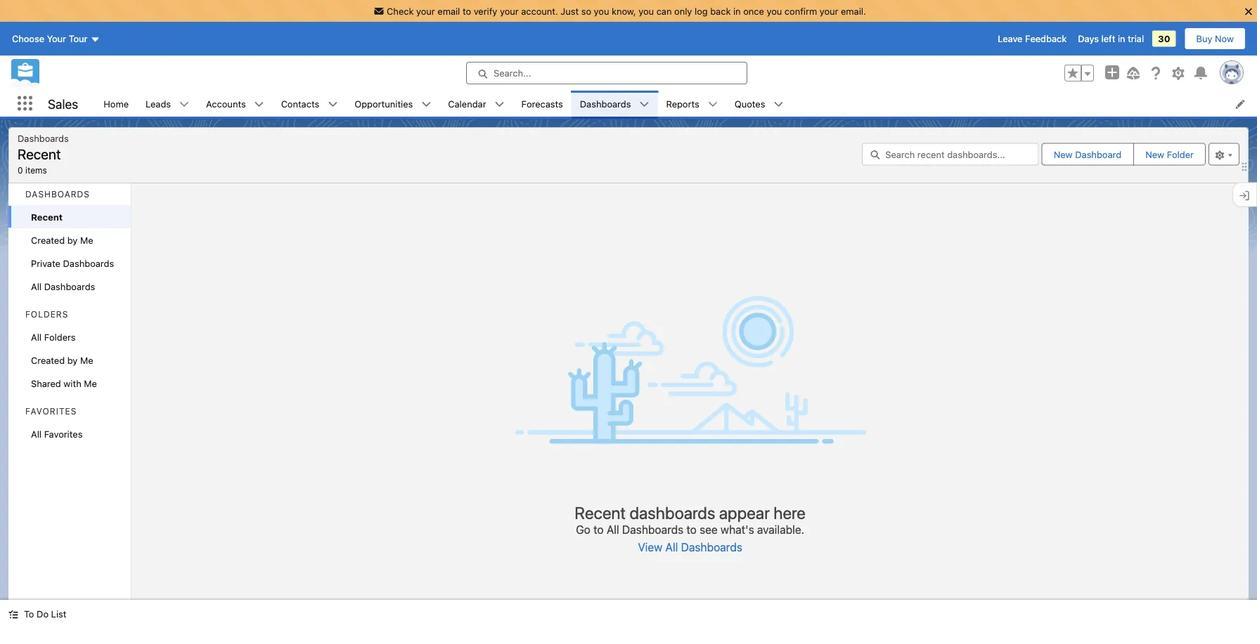 Task type: describe. For each thing, give the bounding box(es) containing it.
check
[[387, 6, 414, 16]]

buy now button
[[1185, 27, 1247, 50]]

all for all favorites
[[31, 429, 42, 440]]

calendar list item
[[440, 91, 513, 117]]

accounts
[[206, 98, 246, 109]]

all for all folders
[[31, 332, 42, 343]]

30
[[1159, 33, 1171, 44]]

3 your from the left
[[820, 6, 839, 16]]

log
[[695, 6, 708, 16]]

leads list item
[[137, 91, 198, 117]]

your
[[47, 33, 66, 44]]

calendar link
[[440, 91, 495, 117]]

tour
[[69, 33, 88, 44]]

all right view
[[666, 541, 678, 555]]

all favorites link
[[8, 423, 131, 446]]

me for dashboards
[[80, 235, 93, 246]]

text default image for quotes
[[774, 100, 784, 109]]

created for private
[[31, 235, 65, 246]]

home
[[104, 98, 129, 109]]

shared with me
[[31, 378, 97, 389]]

confirm
[[785, 6, 818, 16]]

reports
[[667, 98, 700, 109]]

available.
[[758, 524, 805, 537]]

buy now
[[1197, 33, 1235, 44]]

dashboards up view
[[623, 524, 684, 537]]

1 horizontal spatial in
[[1119, 33, 1126, 44]]

all dashboards link
[[8, 275, 131, 298]]

buy
[[1197, 33, 1213, 44]]

verify
[[474, 6, 498, 16]]

to do list
[[24, 610, 66, 620]]

all dashboards
[[31, 281, 95, 292]]

choose your tour
[[12, 33, 88, 44]]

see
[[700, 524, 718, 537]]

text default image for calendar
[[495, 100, 505, 109]]

quotes list item
[[727, 91, 792, 117]]

days
[[1079, 33, 1100, 44]]

home link
[[95, 91, 137, 117]]

with
[[64, 378, 81, 389]]

so
[[582, 6, 592, 16]]

email.
[[841, 6, 867, 16]]

dashboards up items
[[18, 133, 69, 144]]

forecasts
[[522, 98, 563, 109]]

shared
[[31, 378, 61, 389]]

favorites inside all favorites link
[[44, 429, 83, 440]]

contacts
[[281, 98, 320, 109]]

reports link
[[658, 91, 708, 117]]

all favorites
[[31, 429, 83, 440]]

only
[[675, 6, 693, 16]]

opportunities
[[355, 98, 413, 109]]

once
[[744, 6, 765, 16]]

forecasts link
[[513, 91, 572, 117]]

leave feedback
[[998, 33, 1067, 44]]

dashboards down private dashboards link
[[44, 281, 95, 292]]

Search recent dashboards... text field
[[863, 143, 1040, 166]]

to do list button
[[0, 601, 75, 629]]

dashboards down see
[[681, 541, 743, 555]]

0 vertical spatial favorites
[[25, 407, 77, 417]]

view
[[638, 541, 663, 555]]

calendar
[[448, 98, 487, 109]]

by for recent
[[67, 235, 78, 246]]

left
[[1102, 33, 1116, 44]]

dashboards up all dashboards link at the left top
[[63, 258, 114, 269]]

recent for recent dashboards appear here go to all dashboards to see what's available. view all dashboards
[[575, 504, 626, 524]]

me for with
[[80, 355, 93, 366]]

to
[[24, 610, 34, 620]]

private dashboards link
[[8, 252, 131, 275]]

dashboards inside list item
[[580, 98, 631, 109]]

items
[[25, 165, 47, 175]]

1 horizontal spatial to
[[594, 524, 604, 537]]

leave
[[998, 33, 1023, 44]]

private
[[31, 258, 60, 269]]

text default image for accounts
[[254, 100, 264, 109]]

check your email to verify your account. just so you know, you can only log back in once you confirm your email.
[[387, 6, 867, 16]]

account.
[[521, 6, 558, 16]]

opportunities link
[[346, 91, 422, 117]]

new for new folder
[[1146, 149, 1165, 160]]

new dashboard
[[1054, 149, 1122, 160]]

text default image for opportunities
[[422, 100, 431, 109]]

all for all dashboards
[[31, 281, 42, 292]]



Task type: vqa. For each thing, say whether or not it's contained in the screenshot.
'Buy Now'
yes



Task type: locate. For each thing, give the bounding box(es) containing it.
text default image inside leads list item
[[179, 100, 189, 109]]

0 vertical spatial created
[[31, 235, 65, 246]]

0 horizontal spatial to
[[463, 6, 471, 16]]

to right email
[[463, 6, 471, 16]]

know,
[[612, 6, 636, 16]]

private dashboards
[[31, 258, 114, 269]]

0 vertical spatial created by me
[[31, 235, 93, 246]]

created up shared
[[31, 355, 65, 366]]

text default image right "accounts"
[[254, 100, 264, 109]]

1 created by me from the top
[[31, 235, 93, 246]]

folder
[[1168, 149, 1195, 160]]

dashboards list item
[[572, 91, 658, 117]]

0 vertical spatial by
[[67, 235, 78, 246]]

1 vertical spatial created by me link
[[8, 349, 131, 372]]

feedback
[[1026, 33, 1067, 44]]

text default image for leads
[[179, 100, 189, 109]]

new left folder
[[1146, 149, 1165, 160]]

0
[[18, 165, 23, 175]]

1 by from the top
[[67, 235, 78, 246]]

to
[[463, 6, 471, 16], [594, 524, 604, 537], [687, 524, 697, 537]]

you
[[594, 6, 610, 16], [639, 6, 654, 16], [767, 6, 783, 16]]

reports list item
[[658, 91, 727, 117]]

me
[[80, 235, 93, 246], [80, 355, 93, 366], [84, 378, 97, 389]]

text default image left to
[[8, 610, 18, 620]]

by
[[67, 235, 78, 246], [67, 355, 78, 366]]

group
[[1065, 65, 1095, 82]]

0 vertical spatial me
[[80, 235, 93, 246]]

trial
[[1129, 33, 1145, 44]]

all folders
[[31, 332, 76, 343]]

new dashboard button
[[1043, 144, 1133, 165]]

list
[[51, 610, 66, 620]]

folders
[[25, 310, 68, 320], [44, 332, 76, 343]]

dashboards
[[630, 504, 716, 524]]

by up with
[[67, 355, 78, 366]]

here
[[774, 504, 806, 524]]

all
[[31, 281, 42, 292], [31, 332, 42, 343], [31, 429, 42, 440], [607, 524, 620, 537], [666, 541, 678, 555]]

dashboards link
[[572, 91, 640, 117]]

created by me for dashboards
[[31, 235, 93, 246]]

2 new from the left
[[1146, 149, 1165, 160]]

what's
[[721, 524, 755, 537]]

0 horizontal spatial new
[[1054, 149, 1073, 160]]

to left see
[[687, 524, 697, 537]]

leads
[[146, 98, 171, 109]]

by for all folders
[[67, 355, 78, 366]]

2 text default image from the left
[[422, 100, 431, 109]]

created by me link up with
[[8, 349, 131, 372]]

all down private
[[31, 281, 42, 292]]

text default image right leads on the top of the page
[[179, 100, 189, 109]]

created by me for with
[[31, 355, 93, 366]]

new folder
[[1146, 149, 1195, 160]]

1 horizontal spatial you
[[639, 6, 654, 16]]

me up the private dashboards
[[80, 235, 93, 246]]

2 your from the left
[[500, 6, 519, 16]]

days left in trial
[[1079, 33, 1145, 44]]

your left email
[[416, 6, 435, 16]]

quotes
[[735, 98, 766, 109]]

just
[[561, 6, 579, 16]]

search...
[[494, 68, 531, 78]]

all folders link
[[8, 326, 131, 349]]

2 created from the top
[[31, 355, 65, 366]]

all right go
[[607, 524, 620, 537]]

can
[[657, 6, 672, 16]]

1 your from the left
[[416, 6, 435, 16]]

all down shared
[[31, 429, 42, 440]]

text default image inside opportunities list item
[[422, 100, 431, 109]]

1 horizontal spatial your
[[500, 6, 519, 16]]

text default image inside accounts list item
[[254, 100, 264, 109]]

email
[[438, 6, 460, 16]]

recent
[[18, 146, 61, 162], [31, 212, 63, 222], [575, 504, 626, 524]]

dashboards recent 0 items
[[18, 133, 69, 175]]

created for shared
[[31, 355, 65, 366]]

new left "dashboard" on the top right of the page
[[1054, 149, 1073, 160]]

text default image inside quotes list item
[[774, 100, 784, 109]]

recent for recent
[[31, 212, 63, 222]]

2 created by me link from the top
[[8, 349, 131, 372]]

new folder button
[[1134, 143, 1207, 166]]

created by me link up the private dashboards
[[8, 229, 131, 252]]

opportunities list item
[[346, 91, 440, 117]]

favorites up all favorites
[[25, 407, 77, 417]]

2 vertical spatial me
[[84, 378, 97, 389]]

created by me
[[31, 235, 93, 246], [31, 355, 93, 366]]

new
[[1054, 149, 1073, 160], [1146, 149, 1165, 160]]

3 you from the left
[[767, 6, 783, 16]]

list containing home
[[95, 91, 1258, 117]]

1 vertical spatial recent
[[31, 212, 63, 222]]

created
[[31, 235, 65, 246], [31, 355, 65, 366]]

2 horizontal spatial your
[[820, 6, 839, 16]]

1 vertical spatial created
[[31, 355, 65, 366]]

1 created from the top
[[31, 235, 65, 246]]

text default image left reports
[[640, 100, 650, 109]]

1 you from the left
[[594, 6, 610, 16]]

folders up all folders
[[25, 310, 68, 320]]

text default image for dashboards
[[640, 100, 650, 109]]

search... button
[[466, 62, 748, 84]]

leads link
[[137, 91, 179, 117]]

by up the private dashboards
[[67, 235, 78, 246]]

created up private
[[31, 235, 65, 246]]

favorites
[[25, 407, 77, 417], [44, 429, 83, 440]]

1 vertical spatial favorites
[[44, 429, 83, 440]]

0 horizontal spatial in
[[734, 6, 741, 16]]

dashboard
[[1076, 149, 1122, 160]]

created by me down recent link
[[31, 235, 93, 246]]

your left the email. on the right top of page
[[820, 6, 839, 16]]

2 vertical spatial recent
[[575, 504, 626, 524]]

3 text default image from the left
[[495, 100, 505, 109]]

text default image inside to do list button
[[8, 610, 18, 620]]

1 vertical spatial by
[[67, 355, 78, 366]]

appear
[[720, 504, 770, 524]]

me right with
[[84, 378, 97, 389]]

2 horizontal spatial you
[[767, 6, 783, 16]]

text default image inside the calendar list item
[[495, 100, 505, 109]]

0 vertical spatial created by me link
[[8, 229, 131, 252]]

1 text default image from the left
[[254, 100, 264, 109]]

2 horizontal spatial to
[[687, 524, 697, 537]]

recent link
[[8, 205, 131, 229]]

text default image right contacts
[[328, 100, 338, 109]]

accounts list item
[[198, 91, 273, 117]]

recent inside dashboards recent 0 items
[[18, 146, 61, 162]]

your right verify
[[500, 6, 519, 16]]

text default image for contacts
[[328, 100, 338, 109]]

created by me link for with
[[8, 349, 131, 372]]

dashboards up recent link
[[25, 190, 90, 199]]

in right left
[[1119, 33, 1126, 44]]

list
[[95, 91, 1258, 117]]

now
[[1216, 33, 1235, 44]]

text default image
[[254, 100, 264, 109], [422, 100, 431, 109], [495, 100, 505, 109], [774, 100, 784, 109]]

you right once
[[767, 6, 783, 16]]

contacts link
[[273, 91, 328, 117]]

dashboards down search... button
[[580, 98, 631, 109]]

contacts list item
[[273, 91, 346, 117]]

text default image right calendar
[[495, 100, 505, 109]]

favorites down shared with me
[[44, 429, 83, 440]]

your
[[416, 6, 435, 16], [500, 6, 519, 16], [820, 6, 839, 16]]

recent inside recent dashboards appear here go to all dashboards to see what's available. view all dashboards
[[575, 504, 626, 524]]

text default image right quotes
[[774, 100, 784, 109]]

me up with
[[80, 355, 93, 366]]

text default image
[[179, 100, 189, 109], [328, 100, 338, 109], [640, 100, 650, 109], [708, 100, 718, 109], [8, 610, 18, 620]]

all up shared
[[31, 332, 42, 343]]

do
[[37, 610, 49, 620]]

leave feedback link
[[998, 33, 1067, 44]]

shared with me link
[[8, 372, 131, 395]]

sales
[[48, 96, 78, 111]]

back
[[711, 6, 731, 16]]

0 horizontal spatial your
[[416, 6, 435, 16]]

created by me up shared with me
[[31, 355, 93, 366]]

in right back
[[734, 6, 741, 16]]

text default image left calendar
[[422, 100, 431, 109]]

to right go
[[594, 524, 604, 537]]

in
[[734, 6, 741, 16], [1119, 33, 1126, 44]]

accounts link
[[198, 91, 254, 117]]

text default image inside reports list item
[[708, 100, 718, 109]]

go
[[576, 524, 591, 537]]

view all dashboards button
[[638, 537, 744, 559]]

4 text default image from the left
[[774, 100, 784, 109]]

1 created by me link from the top
[[8, 229, 131, 252]]

0 horizontal spatial you
[[594, 6, 610, 16]]

0 vertical spatial recent
[[18, 146, 61, 162]]

1 new from the left
[[1054, 149, 1073, 160]]

recent dashboards appear here go to all dashboards to see what's available. view all dashboards
[[575, 504, 806, 555]]

folders up shared with me
[[44, 332, 76, 343]]

1 vertical spatial created by me
[[31, 355, 93, 366]]

1 horizontal spatial new
[[1146, 149, 1165, 160]]

created by me link
[[8, 229, 131, 252], [8, 349, 131, 372]]

dashboards
[[580, 98, 631, 109], [18, 133, 69, 144], [25, 190, 90, 199], [63, 258, 114, 269], [44, 281, 95, 292], [623, 524, 684, 537], [681, 541, 743, 555]]

2 created by me from the top
[[31, 355, 93, 366]]

you left can
[[639, 6, 654, 16]]

text default image inside the 'contacts' 'list item'
[[328, 100, 338, 109]]

1 vertical spatial in
[[1119, 33, 1126, 44]]

new for new dashboard
[[1054, 149, 1073, 160]]

choose your tour button
[[11, 27, 101, 50]]

you right the so
[[594, 6, 610, 16]]

choose
[[12, 33, 44, 44]]

1 vertical spatial folders
[[44, 332, 76, 343]]

created by me link for dashboards
[[8, 229, 131, 252]]

2 you from the left
[[639, 6, 654, 16]]

0 vertical spatial folders
[[25, 310, 68, 320]]

1 vertical spatial me
[[80, 355, 93, 366]]

text default image inside dashboards list item
[[640, 100, 650, 109]]

text default image right reports
[[708, 100, 718, 109]]

quotes link
[[727, 91, 774, 117]]

2 by from the top
[[67, 355, 78, 366]]

text default image for reports
[[708, 100, 718, 109]]

0 vertical spatial in
[[734, 6, 741, 16]]



